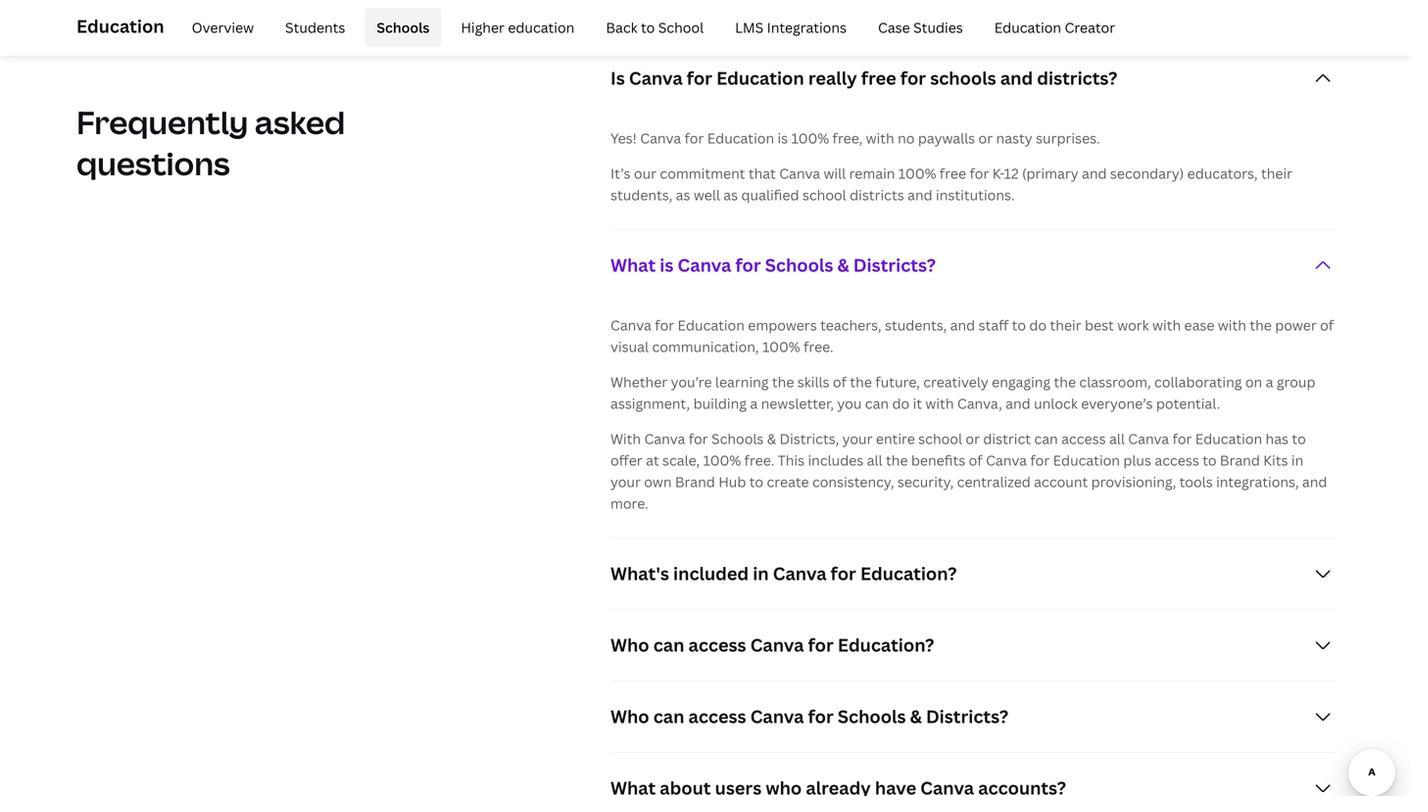 Task type: vqa. For each thing, say whether or not it's contained in the screenshot.
"or"
yes



Task type: locate. For each thing, give the bounding box(es) containing it.
is up 'qualified'
[[778, 129, 788, 147]]

0 vertical spatial who
[[611, 634, 649, 658]]

1 vertical spatial education?
[[838, 634, 934, 658]]

1 horizontal spatial all
[[1109, 430, 1125, 448]]

free. inside canva for education empowers teachers, students, and staff to do their best work with ease with the power of visual communication, 100% free.
[[804, 338, 834, 356]]

0 vertical spatial education?
[[860, 562, 957, 586]]

0 horizontal spatial school
[[803, 186, 847, 204]]

0 vertical spatial in
[[1292, 451, 1304, 470]]

2 horizontal spatial of
[[1320, 316, 1334, 335]]

100% inside with canva for schools & districts, your entire school or district can access all canva for education has to offer at scale, 100% free. this includes all the benefits of canva for education plus access to brand kits in your own brand hub to create consistency, security, centralized account provisioning, tools integrations, and more.
[[703, 451, 741, 470]]

& up teachers,
[[837, 253, 849, 277]]

with inside whether you're learning the skills of the future, creatively engaging the classroom, collaborating on a group assignment, building a newsletter, you can do it with canva, and unlock everyone's potential.
[[926, 394, 954, 413]]

and inside canva for education empowers teachers, students, and staff to do their best work with ease with the power of visual communication, 100% free.
[[950, 316, 975, 335]]

for left k-
[[970, 164, 989, 183]]

free,
[[833, 129, 863, 147]]

well
[[694, 186, 720, 204]]

provisioning,
[[1091, 473, 1176, 491]]

0 horizontal spatial is
[[660, 253, 674, 277]]

everyone's
[[1081, 394, 1153, 413]]

education? inside dropdown button
[[860, 562, 957, 586]]

and down engaging
[[1006, 394, 1031, 413]]

plus
[[1124, 451, 1152, 470]]

access inside who can access canva for schools & districts? dropdown button
[[689, 705, 746, 729]]

entire
[[876, 430, 915, 448]]

and
[[1000, 66, 1033, 90], [1082, 164, 1107, 183], [908, 186, 933, 204], [950, 316, 975, 335], [1006, 394, 1031, 413], [1302, 473, 1327, 491]]

1 vertical spatial is
[[660, 253, 674, 277]]

1 vertical spatial do
[[892, 394, 910, 413]]

to
[[641, 18, 655, 37], [1012, 316, 1026, 335], [1292, 430, 1306, 448], [1203, 451, 1217, 470], [750, 473, 764, 491]]

newsletter,
[[761, 394, 834, 413]]

2 vertical spatial &
[[910, 705, 922, 729]]

higher education link
[[449, 8, 586, 47]]

back to school
[[606, 18, 704, 37]]

is canva for education really free for schools and districts? button
[[611, 43, 1335, 114]]

0 horizontal spatial &
[[767, 430, 776, 448]]

is right what
[[660, 253, 674, 277]]

with
[[611, 430, 641, 448]]

canva down district
[[986, 451, 1027, 470]]

with right it
[[926, 394, 954, 413]]

who inside dropdown button
[[611, 705, 649, 729]]

canva,
[[957, 394, 1002, 413]]

2 vertical spatial of
[[969, 451, 983, 470]]

1 horizontal spatial &
[[837, 253, 849, 277]]

for left schools
[[901, 66, 926, 90]]

0 horizontal spatial of
[[833, 373, 847, 392]]

with canva for schools & districts, your entire school or district can access all canva for education has to offer at scale, 100% free. this includes all the benefits of canva for education plus access to brand kits in your own brand hub to create consistency, security, centralized account provisioning, tools integrations, and more.
[[611, 430, 1327, 513]]

school down will
[[803, 186, 847, 204]]

you
[[837, 394, 862, 413]]

0 vertical spatial all
[[1109, 430, 1125, 448]]

a right on
[[1266, 373, 1274, 392]]

&
[[837, 253, 849, 277], [767, 430, 776, 448], [910, 705, 922, 729]]

1 horizontal spatial free
[[940, 164, 966, 183]]

access down who can access canva for education? on the bottom of page
[[689, 705, 746, 729]]

1 vertical spatial in
[[753, 562, 769, 586]]

is
[[778, 129, 788, 147], [660, 253, 674, 277]]

who can access canva for schools & districts?
[[611, 705, 1009, 729]]

0 horizontal spatial all
[[867, 451, 883, 470]]

1 who from the top
[[611, 634, 649, 658]]

teachers,
[[820, 316, 882, 335]]

1 horizontal spatial brand
[[1220, 451, 1260, 470]]

canva down what's included in canva for education?
[[750, 634, 804, 658]]

benefits
[[911, 451, 966, 470]]

0 horizontal spatial in
[[753, 562, 769, 586]]

education? inside dropdown button
[[838, 634, 934, 658]]

the
[[1250, 316, 1272, 335], [772, 373, 794, 392], [850, 373, 872, 392], [1054, 373, 1076, 392], [886, 451, 908, 470]]

or left 'nasty'
[[979, 129, 993, 147]]

1 vertical spatial districts?
[[926, 705, 1009, 729]]

lms integrations
[[735, 18, 847, 37]]

0 horizontal spatial their
[[1050, 316, 1082, 335]]

higher education
[[461, 18, 575, 37]]

districts? down who can access canva for education? dropdown button
[[926, 705, 1009, 729]]

canva left will
[[779, 164, 820, 183]]

with left ease
[[1153, 316, 1181, 335]]

classroom,
[[1079, 373, 1151, 392]]

canva up visual
[[611, 316, 652, 335]]

of right power
[[1320, 316, 1334, 335]]

is inside dropdown button
[[660, 253, 674, 277]]

of inside with canva for schools & districts, your entire school or district can access all canva for education has to offer at scale, 100% free. this includes all the benefits of canva for education plus access to brand kits in your own brand hub to create consistency, security, centralized account provisioning, tools integrations, and more.
[[969, 451, 983, 470]]

frequently
[[76, 101, 248, 144]]

access down included
[[689, 634, 746, 658]]

0 vertical spatial of
[[1320, 316, 1334, 335]]

menu bar
[[172, 8, 1127, 47]]

education inside dropdown button
[[717, 66, 804, 90]]

can inside who can access canva for schools & districts? dropdown button
[[653, 705, 684, 729]]

surprises.
[[1036, 129, 1100, 147]]

1 vertical spatial a
[[750, 394, 758, 413]]

of
[[1320, 316, 1334, 335], [833, 373, 847, 392], [969, 451, 983, 470]]

school up 'benefits'
[[918, 430, 962, 448]]

all up plus
[[1109, 430, 1125, 448]]

100%
[[791, 129, 829, 147], [899, 164, 936, 183], [762, 338, 800, 356], [703, 451, 741, 470]]

canva inside canva for education empowers teachers, students, and staff to do their best work with ease with the power of visual communication, 100% free.
[[611, 316, 652, 335]]

1 vertical spatial &
[[767, 430, 776, 448]]

1 vertical spatial who
[[611, 705, 649, 729]]

and right schools
[[1000, 66, 1033, 90]]

1 horizontal spatial of
[[969, 451, 983, 470]]

staff
[[979, 316, 1009, 335]]

districts? down districts
[[853, 253, 936, 277]]

to up tools
[[1203, 451, 1217, 470]]

1 vertical spatial students,
[[885, 316, 947, 335]]

free up the institutions.
[[940, 164, 966, 183]]

districts
[[850, 186, 904, 204]]

0 vertical spatial &
[[837, 253, 849, 277]]

their inside the it's our commitment that canva will remain 100% free for k-12 (primary and secondary) educators, their students, as well as qualified school districts and institutions.
[[1261, 164, 1293, 183]]

creatively
[[923, 373, 989, 392]]

paywalls
[[918, 129, 975, 147]]

0 vertical spatial a
[[1266, 373, 1274, 392]]

2 who from the top
[[611, 705, 649, 729]]

as left well
[[676, 186, 690, 204]]

0 horizontal spatial your
[[611, 473, 641, 491]]

schools link
[[365, 8, 441, 47]]

can inside whether you're learning the skills of the future, creatively engaging the classroom, collaborating on a group assignment, building a newsletter, you can do it with canva, and unlock everyone's potential.
[[865, 394, 889, 413]]

frequently asked questions
[[76, 101, 345, 185]]

districts?
[[1037, 66, 1118, 90]]

communication,
[[652, 338, 759, 356]]

0 vertical spatial students,
[[611, 186, 673, 204]]

of up you
[[833, 373, 847, 392]]

their inside canva for education empowers teachers, students, and staff to do their best work with ease with the power of visual communication, 100% free.
[[1050, 316, 1082, 335]]

as
[[676, 186, 690, 204], [724, 186, 738, 204]]

a down learning at top
[[750, 394, 758, 413]]

brand down scale,
[[675, 473, 715, 491]]

ease
[[1184, 316, 1215, 335]]

for
[[687, 66, 712, 90], [901, 66, 926, 90], [685, 129, 704, 147], [970, 164, 989, 183], [736, 253, 761, 277], [655, 316, 674, 335], [689, 430, 708, 448], [1173, 430, 1192, 448], [1030, 451, 1050, 470], [831, 562, 856, 586], [808, 634, 834, 658], [808, 705, 834, 729]]

districts,
[[780, 430, 839, 448]]

who can access canva for schools & districts? button
[[611, 682, 1335, 753]]

yes!
[[611, 129, 637, 147]]

the down entire
[[886, 451, 908, 470]]

students, up future,
[[885, 316, 947, 335]]

all down entire
[[867, 451, 883, 470]]

& inside with canva for schools & districts, your entire school or district can access all canva for education has to offer at scale, 100% free. this includes all the benefits of canva for education plus access to brand kits in your own brand hub to create consistency, security, centralized account provisioning, tools integrations, and more.
[[767, 430, 776, 448]]

can inside who can access canva for education? dropdown button
[[653, 634, 684, 658]]

0 horizontal spatial a
[[750, 394, 758, 413]]

creator
[[1065, 18, 1115, 37]]

students,
[[611, 186, 673, 204], [885, 316, 947, 335]]

canva
[[629, 66, 683, 90], [640, 129, 681, 147], [779, 164, 820, 183], [678, 253, 731, 277], [611, 316, 652, 335], [644, 430, 685, 448], [1128, 430, 1169, 448], [986, 451, 1027, 470], [773, 562, 827, 586], [750, 634, 804, 658], [750, 705, 804, 729]]

includes
[[808, 451, 864, 470]]

do inside canva for education empowers teachers, students, and staff to do their best work with ease with the power of visual communication, 100% free.
[[1029, 316, 1047, 335]]

for up communication,
[[655, 316, 674, 335]]

brand up integrations,
[[1220, 451, 1260, 470]]

included
[[673, 562, 749, 586]]

100% down the no
[[899, 164, 936, 183]]

all
[[1109, 430, 1125, 448], [867, 451, 883, 470]]

1 horizontal spatial in
[[1292, 451, 1304, 470]]

1 horizontal spatial your
[[842, 430, 873, 448]]

and right integrations,
[[1302, 473, 1327, 491]]

schools
[[930, 66, 996, 90]]

qualified
[[741, 186, 799, 204]]

1 horizontal spatial do
[[1029, 316, 1047, 335]]

at
[[646, 451, 659, 470]]

1 horizontal spatial their
[[1261, 164, 1293, 183]]

who for who can access canva for schools & districts?
[[611, 705, 649, 729]]

1 vertical spatial all
[[867, 451, 883, 470]]

0 horizontal spatial students,
[[611, 186, 673, 204]]

1 vertical spatial free
[[940, 164, 966, 183]]

asked
[[255, 101, 345, 144]]

for up empowers
[[736, 253, 761, 277]]

do inside whether you're learning the skills of the future, creatively engaging the classroom, collaborating on a group assignment, building a newsletter, you can do it with canva, and unlock everyone's potential.
[[892, 394, 910, 413]]

1 horizontal spatial students,
[[885, 316, 947, 335]]

0 vertical spatial school
[[803, 186, 847, 204]]

0 vertical spatial brand
[[1220, 451, 1260, 470]]

of up centralized
[[969, 451, 983, 470]]

0 vertical spatial districts?
[[853, 253, 936, 277]]

or inside with canva for schools & districts, your entire school or district can access all canva for education has to offer at scale, 100% free. this includes all the benefits of canva for education plus access to brand kits in your own brand hub to create consistency, security, centralized account provisioning, tools integrations, and more.
[[966, 430, 980, 448]]

the inside canva for education empowers teachers, students, and staff to do their best work with ease with the power of visual communication, 100% free.
[[1250, 316, 1272, 335]]

your up includes
[[842, 430, 873, 448]]

0 vertical spatial free
[[861, 66, 897, 90]]

0 horizontal spatial free
[[861, 66, 897, 90]]

1 vertical spatial their
[[1050, 316, 1082, 335]]

& down who can access canva for education? dropdown button
[[910, 705, 922, 729]]

k-
[[993, 164, 1004, 183]]

0 vertical spatial is
[[778, 129, 788, 147]]

free. inside with canva for schools & districts, your entire school or district can access all canva for education has to offer at scale, 100% free. this includes all the benefits of canva for education plus access to brand kits in your own brand hub to create consistency, security, centralized account provisioning, tools integrations, and more.
[[744, 451, 774, 470]]

do
[[1029, 316, 1047, 335], [892, 394, 910, 413]]

the left power
[[1250, 316, 1272, 335]]

account
[[1034, 473, 1088, 491]]

to right staff
[[1012, 316, 1026, 335]]

students, inside canva for education empowers teachers, students, and staff to do their best work with ease with the power of visual communication, 100% free.
[[885, 316, 947, 335]]

0 horizontal spatial do
[[892, 394, 910, 413]]

0 vertical spatial their
[[1261, 164, 1293, 183]]

1 horizontal spatial as
[[724, 186, 738, 204]]

schools
[[377, 18, 430, 37], [765, 253, 833, 277], [712, 430, 764, 448], [838, 705, 906, 729]]

to right hub
[[750, 473, 764, 491]]

in
[[1292, 451, 1304, 470], [753, 562, 769, 586]]

who inside dropdown button
[[611, 634, 649, 658]]

free. left this
[[744, 451, 774, 470]]

of inside canva for education empowers teachers, students, and staff to do their best work with ease with the power of visual communication, 100% free.
[[1320, 316, 1334, 335]]

education
[[76, 14, 164, 38], [995, 18, 1062, 37], [717, 66, 804, 90], [707, 129, 774, 147], [678, 316, 745, 335], [1195, 430, 1262, 448], [1053, 451, 1120, 470]]

0 horizontal spatial as
[[676, 186, 690, 204]]

0 vertical spatial free.
[[804, 338, 834, 356]]

do left it
[[892, 394, 910, 413]]

1 horizontal spatial school
[[918, 430, 962, 448]]

institutions.
[[936, 186, 1015, 204]]

brand
[[1220, 451, 1260, 470], [675, 473, 715, 491]]

our
[[634, 164, 657, 183]]

potential.
[[1156, 394, 1220, 413]]

your down offer
[[611, 473, 641, 491]]

and left staff
[[950, 316, 975, 335]]

is
[[611, 66, 625, 90]]

free right really
[[861, 66, 897, 90]]

0 vertical spatial do
[[1029, 316, 1047, 335]]

and inside whether you're learning the skills of the future, creatively engaging the classroom, collaborating on a group assignment, building a newsletter, you can do it with canva, and unlock everyone's potential.
[[1006, 394, 1031, 413]]

as right well
[[724, 186, 738, 204]]

1 vertical spatial free.
[[744, 451, 774, 470]]

or left district
[[966, 430, 980, 448]]

0 horizontal spatial free.
[[744, 451, 774, 470]]

students, down our
[[611, 186, 673, 204]]

& left districts,
[[767, 430, 776, 448]]

their left best
[[1050, 316, 1082, 335]]

for up who can access canva for schools & districts? on the bottom of the page
[[808, 634, 834, 658]]

in right included
[[753, 562, 769, 586]]

1 vertical spatial or
[[966, 430, 980, 448]]

case
[[878, 18, 910, 37]]

or
[[979, 129, 993, 147], [966, 430, 980, 448]]

for inside canva for education empowers teachers, students, and staff to do their best work with ease with the power of visual communication, 100% free.
[[655, 316, 674, 335]]

their right educators,
[[1261, 164, 1293, 183]]

100% down empowers
[[762, 338, 800, 356]]

who can access canva for education?
[[611, 634, 934, 658]]

education creator link
[[983, 8, 1127, 47]]

free
[[861, 66, 897, 90], [940, 164, 966, 183]]

hub
[[719, 473, 746, 491]]

their
[[1261, 164, 1293, 183], [1050, 316, 1082, 335]]

1 vertical spatial school
[[918, 430, 962, 448]]

1 horizontal spatial free.
[[804, 338, 834, 356]]

the up unlock
[[1054, 373, 1076, 392]]

100% up hub
[[703, 451, 741, 470]]

in right 'kits'
[[1292, 451, 1304, 470]]

free. up skills
[[804, 338, 834, 356]]

free inside the it's our commitment that canva will remain 100% free for k-12 (primary and secondary) educators, their students, as well as qualified school districts and institutions.
[[940, 164, 966, 183]]

100% inside canva for education empowers teachers, students, and staff to do their best work with ease with the power of visual communication, 100% free.
[[762, 338, 800, 356]]

1 vertical spatial of
[[833, 373, 847, 392]]

canva inside the it's our commitment that canva will remain 100% free for k-12 (primary and secondary) educators, their students, as well as qualified school districts and institutions.
[[779, 164, 820, 183]]

1 vertical spatial brand
[[675, 473, 715, 491]]

what is canva for schools & districts? button
[[611, 230, 1335, 301]]

0 vertical spatial or
[[979, 129, 993, 147]]

do right staff
[[1029, 316, 1047, 335]]

overview link
[[180, 8, 266, 47]]



Task type: describe. For each thing, give the bounding box(es) containing it.
more.
[[611, 494, 649, 513]]

education
[[508, 18, 575, 37]]

canva up plus
[[1128, 430, 1169, 448]]

collaborating
[[1155, 373, 1242, 392]]

lms
[[735, 18, 764, 37]]

canva up who can access canva for education? on the bottom of page
[[773, 562, 827, 586]]

education? for what's included in canva for education?
[[860, 562, 957, 586]]

it
[[913, 394, 922, 413]]

access up tools
[[1155, 451, 1199, 470]]

scale,
[[663, 451, 700, 470]]

of inside whether you're learning the skills of the future, creatively engaging the classroom, collaborating on a group assignment, building a newsletter, you can do it with canva, and unlock everyone's potential.
[[833, 373, 847, 392]]

learning
[[715, 373, 769, 392]]

2 horizontal spatial &
[[910, 705, 922, 729]]

free inside is canva for education really free for schools and districts? dropdown button
[[861, 66, 897, 90]]

1 as from the left
[[676, 186, 690, 204]]

whether you're learning the skills of the future, creatively engaging the classroom, collaborating on a group assignment, building a newsletter, you can do it with canva, and unlock everyone's potential.
[[611, 373, 1316, 413]]

school inside the it's our commitment that canva will remain 100% free for k-12 (primary and secondary) educators, their students, as well as qualified school districts and institutions.
[[803, 186, 847, 204]]

commitment
[[660, 164, 745, 183]]

canva down well
[[678, 253, 731, 277]]

who can access canva for education? button
[[611, 611, 1335, 681]]

back to school link
[[594, 8, 716, 47]]

building
[[693, 394, 747, 413]]

for down the consistency,
[[831, 562, 856, 586]]

for up commitment
[[685, 129, 704, 147]]

secondary)
[[1110, 164, 1184, 183]]

what's included in canva for education? button
[[611, 539, 1335, 610]]

district
[[983, 430, 1031, 448]]

students, inside the it's our commitment that canva will remain 100% free for k-12 (primary and secondary) educators, their students, as well as qualified school districts and institutions.
[[611, 186, 673, 204]]

best
[[1085, 316, 1114, 335]]

1 horizontal spatial is
[[778, 129, 788, 147]]

nasty
[[996, 129, 1033, 147]]

for up account on the bottom right of page
[[1030, 451, 1050, 470]]

case studies
[[878, 18, 963, 37]]

for down potential.
[[1173, 430, 1192, 448]]

group
[[1277, 373, 1316, 392]]

students link
[[273, 8, 357, 47]]

consistency,
[[812, 473, 894, 491]]

and inside with canva for schools & districts, your entire school or district can access all canva for education has to offer at scale, 100% free. this includes all the benefits of canva for education plus access to brand kits in your own brand hub to create consistency, security, centralized account provisioning, tools integrations, and more.
[[1302, 473, 1327, 491]]

menu bar containing overview
[[172, 8, 1127, 47]]

and right districts
[[908, 186, 933, 204]]

access inside who can access canva for education? dropdown button
[[689, 634, 746, 658]]

school inside with canva for schools & districts, your entire school or district can access all canva for education has to offer at scale, 100% free. this includes all the benefits of canva for education plus access to brand kits in your own brand hub to create consistency, security, centralized account provisioning, tools integrations, and more.
[[918, 430, 962, 448]]

canva right yes!
[[640, 129, 681, 147]]

this
[[778, 451, 805, 470]]

educators,
[[1187, 164, 1258, 183]]

to right back
[[641, 18, 655, 37]]

access down unlock
[[1061, 430, 1106, 448]]

has
[[1266, 430, 1289, 448]]

skills
[[798, 373, 830, 392]]

empowers
[[748, 316, 817, 335]]

0 vertical spatial your
[[842, 430, 873, 448]]

canva inside dropdown button
[[750, 634, 804, 658]]

what is canva for schools & districts?
[[611, 253, 936, 277]]

unlock
[[1034, 394, 1078, 413]]

with right ease
[[1218, 316, 1247, 335]]

2 as from the left
[[724, 186, 738, 204]]

work
[[1117, 316, 1149, 335]]

education? for who can access canva for education?
[[838, 634, 934, 658]]

the inside with canva for schools & districts, your entire school or district can access all canva for education has to offer at scale, 100% free. this includes all the benefits of canva for education plus access to brand kits in your own brand hub to create consistency, security, centralized account provisioning, tools integrations, and more.
[[886, 451, 908, 470]]

back
[[606, 18, 638, 37]]

that
[[749, 164, 776, 183]]

100% inside the it's our commitment that canva will remain 100% free for k-12 (primary and secondary) educators, their students, as well as qualified school districts and institutions.
[[899, 164, 936, 183]]

students
[[285, 18, 345, 37]]

to right has
[[1292, 430, 1306, 448]]

to inside canva for education empowers teachers, students, and staff to do their best work with ease with the power of visual communication, 100% free.
[[1012, 316, 1026, 335]]

integrations
[[767, 18, 847, 37]]

and right (primary
[[1082, 164, 1107, 183]]

visual
[[611, 338, 649, 356]]

power
[[1275, 316, 1317, 335]]

case studies link
[[866, 8, 975, 47]]

education inside canva for education empowers teachers, students, and staff to do their best work with ease with the power of visual communication, 100% free.
[[678, 316, 745, 335]]

100% left 'free,'
[[791, 129, 829, 147]]

will
[[824, 164, 846, 183]]

for inside dropdown button
[[808, 634, 834, 658]]

overview
[[192, 18, 254, 37]]

security,
[[898, 473, 954, 491]]

0 horizontal spatial brand
[[675, 473, 715, 491]]

studies
[[914, 18, 963, 37]]

in inside dropdown button
[[753, 562, 769, 586]]

canva up at
[[644, 430, 685, 448]]

1 vertical spatial your
[[611, 473, 641, 491]]

what
[[611, 253, 656, 277]]

schools inside with canva for schools & districts, your entire school or district can access all canva for education has to offer at scale, 100% free. this includes all the benefits of canva for education plus access to brand kits in your own brand hub to create consistency, security, centralized account provisioning, tools integrations, and more.
[[712, 430, 764, 448]]

questions
[[76, 142, 230, 185]]

the up you
[[850, 373, 872, 392]]

lms integrations link
[[723, 8, 859, 47]]

create
[[767, 473, 809, 491]]

assignment,
[[611, 394, 690, 413]]

is canva for education really free for schools and districts?
[[611, 66, 1118, 90]]

who for who can access canva for education?
[[611, 634, 649, 658]]

whether
[[611, 373, 668, 392]]

no
[[898, 129, 915, 147]]

tools
[[1180, 473, 1213, 491]]

on
[[1246, 373, 1263, 392]]

what's
[[611, 562, 669, 586]]

canva right is
[[629, 66, 683, 90]]

1 horizontal spatial a
[[1266, 373, 1274, 392]]

for down school
[[687, 66, 712, 90]]

education creator
[[995, 18, 1115, 37]]

(primary
[[1022, 164, 1079, 183]]

with left the no
[[866, 129, 895, 147]]

remain
[[849, 164, 895, 183]]

canva down who can access canva for education? on the bottom of page
[[750, 705, 804, 729]]

can inside with canva for schools & districts, your entire school or district can access all canva for education has to offer at scale, 100% free. this includes all the benefits of canva for education plus access to brand kits in your own brand hub to create consistency, security, centralized account provisioning, tools integrations, and more.
[[1034, 430, 1058, 448]]

the up newsletter,
[[772, 373, 794, 392]]

own
[[644, 473, 672, 491]]

in inside with canva for schools & districts, your entire school or district can access all canva for education has to offer at scale, 100% free. this includes all the benefits of canva for education plus access to brand kits in your own brand hub to create consistency, security, centralized account provisioning, tools integrations, and more.
[[1292, 451, 1304, 470]]

really
[[808, 66, 857, 90]]

higher
[[461, 18, 505, 37]]

for down who can access canva for education? on the bottom of page
[[808, 705, 834, 729]]

for inside the it's our commitment that canva will remain 100% free for k-12 (primary and secondary) educators, their students, as well as qualified school districts and institutions.
[[970, 164, 989, 183]]

future,
[[875, 373, 920, 392]]

it's our commitment that canva will remain 100% free for k-12 (primary and secondary) educators, their students, as well as qualified school districts and institutions.
[[611, 164, 1293, 204]]

yes! canva for education is 100% free, with no paywalls or nasty surprises.
[[611, 129, 1100, 147]]

for up scale,
[[689, 430, 708, 448]]

what's included in canva for education?
[[611, 562, 957, 586]]

you're
[[671, 373, 712, 392]]

integrations,
[[1216, 473, 1299, 491]]

and inside dropdown button
[[1000, 66, 1033, 90]]



